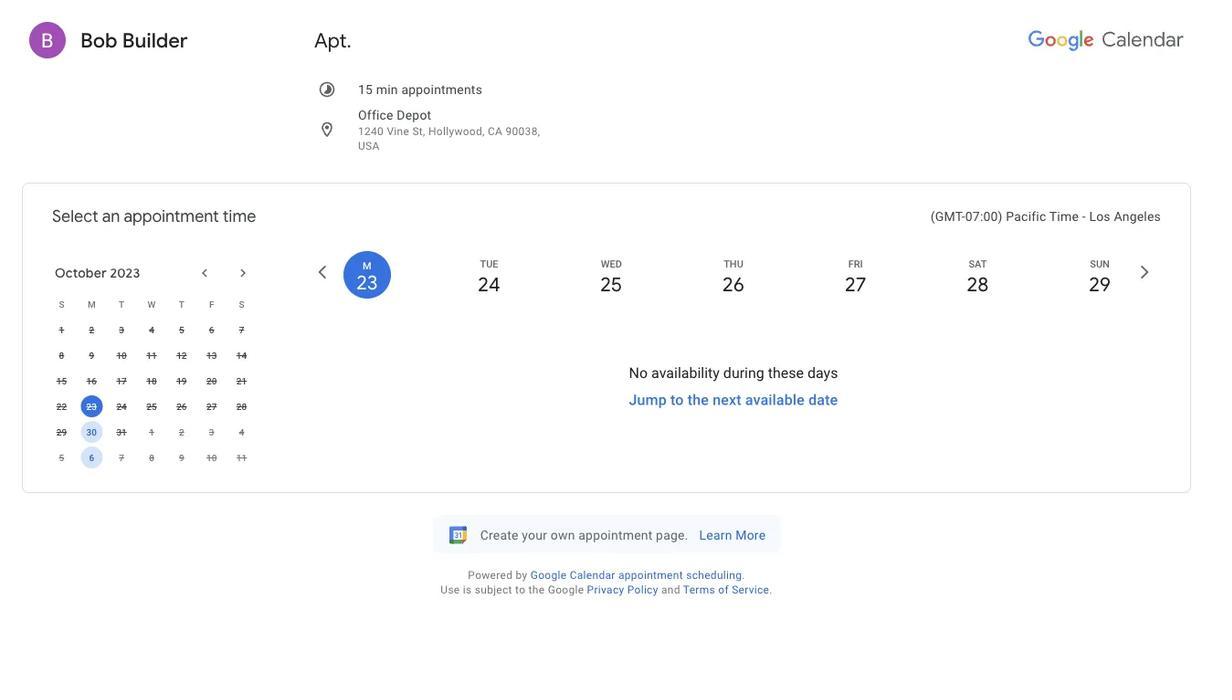 Task type: locate. For each thing, give the bounding box(es) containing it.
sun 29
[[1089, 258, 1111, 297]]

row containing s
[[47, 291, 257, 317]]

vine
[[387, 125, 409, 138]]

0 vertical spatial 6
[[209, 324, 214, 335]]

15 for 15
[[56, 375, 67, 386]]

2 cell up 9, no available times element
[[77, 317, 107, 343]]

5 row from the top
[[47, 394, 257, 419]]

to down availability
[[671, 391, 684, 409]]

10, no available times element
[[111, 344, 133, 366]]

1 vertical spatial 5
[[59, 452, 64, 463]]

1 vertical spatial m
[[88, 299, 96, 310]]

bob
[[80, 27, 117, 53]]

date
[[809, 391, 838, 409]]

6 down 30 element
[[89, 452, 94, 463]]

5 cell
[[167, 317, 197, 343], [47, 445, 77, 471]]

4 cell down w
[[137, 317, 167, 343]]

6 row from the top
[[47, 419, 257, 445]]

november 7, no available times element
[[111, 447, 133, 469]]

9
[[89, 350, 94, 361], [179, 452, 184, 463]]

22 cell
[[47, 394, 77, 419]]

. up service
[[742, 569, 745, 582]]

0 horizontal spatial 11 cell
[[137, 343, 167, 368]]

20, no available times element
[[201, 370, 223, 392]]

scheduling
[[686, 569, 742, 582]]

21 cell
[[227, 368, 257, 394]]

0 vertical spatial 1
[[59, 324, 64, 335]]

12 cell
[[167, 343, 197, 368]]

9 cell up '16, no available times' element
[[77, 343, 107, 368]]

own
[[551, 528, 575, 543]]

appointment
[[124, 206, 219, 227], [579, 528, 653, 543], [618, 569, 683, 582]]

8 cell down november 1, no available times element
[[137, 445, 167, 471]]

thu
[[724, 258, 744, 270]]

t up 5, no available times element
[[179, 299, 184, 310]]

31, no available times element
[[111, 421, 133, 443]]

the inside powered by google calendar appointment scheduling . use is subject to the google privacy policy and terms of service .
[[529, 584, 545, 597]]

28 down 21
[[237, 401, 247, 412]]

07:00)
[[965, 209, 1003, 224]]

november 8, no available times element
[[141, 447, 163, 469]]

row containing 15
[[47, 368, 257, 394]]

1 horizontal spatial 26
[[723, 271, 745, 297]]

15, no available times element
[[51, 370, 73, 392]]

25 inside 25, no available times element
[[146, 401, 157, 412]]

26
[[723, 271, 745, 297], [176, 401, 187, 412]]

1 vertical spatial google
[[548, 584, 584, 597]]

2 t from the left
[[179, 299, 184, 310]]

1 vertical spatial 1 cell
[[137, 419, 167, 445]]

5 cell up 12, no available times 'element' on the bottom left of page
[[167, 317, 197, 343]]

11 inside "element"
[[146, 350, 157, 361]]

9 cell
[[77, 343, 107, 368], [167, 445, 197, 471]]

10 cell
[[107, 343, 137, 368], [197, 445, 227, 471]]

0 horizontal spatial t
[[119, 299, 124, 310]]

1 horizontal spatial 11 cell
[[227, 445, 257, 471]]

1 horizontal spatial 15
[[358, 82, 373, 97]]

10 up 17 at the left bottom of page
[[116, 350, 127, 361]]

4 cell down 28, no available times 'element'
[[227, 419, 257, 445]]

s
[[59, 299, 64, 310], [239, 299, 244, 310]]

7 cell up 14, no available times element
[[227, 317, 257, 343]]

0 vertical spatial 29
[[1089, 271, 1111, 297]]

25
[[601, 271, 622, 297], [146, 401, 157, 412]]

8 down november 1, no available times element
[[149, 452, 154, 463]]

powered by google calendar appointment scheduling . use is subject to the google privacy policy and terms of service .
[[441, 569, 773, 597]]

14, no available times element
[[231, 344, 253, 366]]

. right of
[[769, 584, 773, 597]]

1 horizontal spatial 7
[[239, 324, 244, 335]]

26 down 19
[[176, 401, 187, 412]]

0 horizontal spatial m
[[88, 299, 96, 310]]

10
[[116, 350, 127, 361], [206, 452, 217, 463]]

appointment inside powered by google calendar appointment scheduling . use is subject to the google privacy policy and terms of service .
[[618, 569, 683, 582]]

4 up 11, no available times "element"
[[149, 324, 154, 335]]

november 6 element
[[81, 447, 103, 469]]

7
[[239, 324, 244, 335], [119, 452, 124, 463]]

6 inside 6, no available times element
[[209, 324, 214, 335]]

30 element
[[81, 421, 103, 443]]

1 vertical spatial 6 cell
[[77, 445, 107, 471]]

subject
[[475, 584, 512, 597]]

1 vertical spatial to
[[515, 584, 526, 597]]

1 horizontal spatial 1
[[149, 427, 154, 438]]

october
[[55, 265, 107, 281]]

0 vertical spatial to
[[671, 391, 684, 409]]

3 cell up 10, no available times element
[[107, 317, 137, 343]]

by
[[516, 569, 528, 582]]

25 cell
[[137, 394, 167, 419]]

1 vertical spatial 2 cell
[[167, 419, 197, 445]]

1 vertical spatial 11
[[237, 452, 247, 463]]

wed
[[601, 258, 622, 270]]

6 cell down 30 element
[[77, 445, 107, 471]]

create
[[480, 528, 519, 543]]

23
[[356, 270, 378, 295], [86, 401, 97, 412]]

15 left min
[[358, 82, 373, 97]]

0 vertical spatial 7 cell
[[227, 317, 257, 343]]

to down by on the bottom left of page
[[515, 584, 526, 597]]

25 down wed
[[601, 271, 622, 297]]

1 horizontal spatial 2
[[179, 427, 184, 438]]

policy
[[627, 584, 658, 597]]

4 row from the top
[[47, 368, 257, 394]]

1 vertical spatial 27
[[206, 401, 217, 412]]

0 vertical spatial 11 cell
[[137, 343, 167, 368]]

0 vertical spatial 25
[[601, 271, 622, 297]]

1 horizontal spatial 1 cell
[[137, 419, 167, 445]]

page.
[[656, 528, 688, 543]]

these
[[768, 364, 804, 381]]

1
[[59, 324, 64, 335], [149, 427, 154, 438]]

2 for november 2, no available times element
[[179, 427, 184, 438]]

8 up 15, no available times element
[[59, 350, 64, 361]]

3 up 10, no available times element
[[119, 324, 124, 335]]

powered
[[468, 569, 513, 582]]

1 horizontal spatial 10 cell
[[197, 445, 227, 471]]

0 vertical spatial 10 cell
[[107, 343, 137, 368]]

9 down november 2, no available times element
[[179, 452, 184, 463]]

2 up 9, no available times element
[[89, 324, 94, 335]]

0 horizontal spatial 28
[[237, 401, 247, 412]]

5, no available times element
[[171, 319, 193, 341]]

24 down tue
[[478, 271, 501, 297]]

0 vertical spatial 11
[[146, 350, 157, 361]]

m inside m 23
[[363, 260, 372, 271]]

1 vertical spatial 8
[[149, 452, 154, 463]]

9 for 9, no available times element
[[89, 350, 94, 361]]

6 cell
[[197, 317, 227, 343], [77, 445, 107, 471]]

4 down the 28 cell
[[239, 427, 244, 438]]

0 vertical spatial 3
[[119, 324, 124, 335]]

24
[[478, 271, 501, 297], [116, 401, 127, 412]]

sun
[[1090, 258, 1110, 270]]

service
[[732, 584, 769, 597]]

0 vertical spatial 4
[[149, 324, 154, 335]]

24 cell
[[107, 394, 137, 419]]

1 vertical spatial 9
[[179, 452, 184, 463]]

6 inside november 6 element
[[89, 452, 94, 463]]

1 horizontal spatial 9
[[179, 452, 184, 463]]

15 inside cell
[[56, 375, 67, 386]]

22
[[56, 401, 67, 412]]

7 for 7, no available times element
[[239, 324, 244, 335]]

google calendar logo image
[[447, 524, 469, 546]]

learn more
[[699, 528, 766, 543]]

26 down thu
[[723, 271, 745, 297]]

1 vertical spatial .
[[769, 584, 773, 597]]

28 down "sat"
[[967, 271, 989, 297]]

28 cell
[[227, 394, 257, 419]]

0 horizontal spatial 15
[[56, 375, 67, 386]]

1 vertical spatial 24
[[116, 401, 127, 412]]

17 cell
[[107, 368, 137, 394]]

3 row from the top
[[47, 343, 257, 368]]

select an appointment time
[[52, 206, 256, 227]]

8 cell up 15, no available times element
[[47, 343, 77, 368]]

5 down '29, no available times' element
[[59, 452, 64, 463]]

5 for november 5, no available times element
[[59, 452, 64, 463]]

0 vertical spatial m
[[363, 260, 372, 271]]

1 vertical spatial 4 cell
[[227, 419, 257, 445]]

1 horizontal spatial 4
[[239, 427, 244, 438]]

t
[[119, 299, 124, 310], [179, 299, 184, 310]]

1 horizontal spatial 6 cell
[[197, 317, 227, 343]]

14 cell
[[227, 343, 257, 368]]

9 down 2, no available times element
[[89, 350, 94, 361]]

november 9, no available times element
[[171, 447, 193, 469]]

ca
[[488, 125, 503, 138]]

2
[[89, 324, 94, 335], [179, 427, 184, 438]]

appointment up google calendar appointment scheduling link
[[579, 528, 653, 543]]

google calendar appointment scheduling link
[[531, 569, 742, 582]]

2 cell
[[77, 317, 107, 343], [167, 419, 197, 445]]

0 vertical spatial 2 cell
[[77, 317, 107, 343]]

1 vertical spatial 29
[[56, 427, 67, 438]]

0 vertical spatial .
[[742, 569, 745, 582]]

1 horizontal spatial s
[[239, 299, 244, 310]]

4 cell
[[137, 317, 167, 343], [227, 419, 257, 445]]

google right by on the bottom left of page
[[531, 569, 567, 582]]

1 horizontal spatial 8 cell
[[137, 445, 167, 471]]

0 horizontal spatial 9 cell
[[77, 343, 107, 368]]

row containing 8
[[47, 343, 257, 368]]

0 horizontal spatial 27
[[206, 401, 217, 412]]

appointment up policy
[[618, 569, 683, 582]]

19, no available times element
[[171, 370, 193, 392]]

0 vertical spatial 9
[[89, 350, 94, 361]]

10 down november 3, no available times element
[[206, 452, 217, 463]]

19 cell
[[167, 368, 197, 394]]

18, no available times element
[[141, 370, 163, 392]]

0 horizontal spatial 9
[[89, 350, 94, 361]]

0 vertical spatial 6 cell
[[197, 317, 227, 343]]

1 horizontal spatial the
[[688, 391, 709, 409]]

0 horizontal spatial s
[[59, 299, 64, 310]]

18
[[146, 375, 157, 386]]

row containing 29
[[47, 419, 257, 445]]

7 up 14, no available times element
[[239, 324, 244, 335]]

m inside row
[[88, 299, 96, 310]]

13, no available times element
[[201, 344, 223, 366]]

4 for november 4, no available times element
[[239, 427, 244, 438]]

0 vertical spatial 15
[[358, 82, 373, 97]]

3 cell down 27, no available times element
[[197, 419, 227, 445]]

12
[[176, 350, 187, 361]]

1240
[[358, 125, 384, 138]]

is
[[463, 584, 472, 597]]

0 horizontal spatial 5 cell
[[47, 445, 77, 471]]

row group
[[47, 317, 257, 471]]

1 up the 8, no available times element
[[59, 324, 64, 335]]

8 inside november 8, no available times element
[[149, 452, 154, 463]]

1 vertical spatial 26
[[176, 401, 187, 412]]

m for m 23
[[363, 260, 372, 271]]

21, no available times element
[[231, 370, 253, 392]]

8 inside the 8, no available times element
[[59, 350, 64, 361]]

10 cell down november 3, no available times element
[[197, 445, 227, 471]]

1 horizontal spatial 6
[[209, 324, 214, 335]]

0 horizontal spatial 26
[[176, 401, 187, 412]]

t up 3, no available times element
[[119, 299, 124, 310]]

0 vertical spatial 26
[[723, 271, 745, 297]]

s up 7, no available times element
[[239, 299, 244, 310]]

26 inside 26, no available times element
[[176, 401, 187, 412]]

4, no available times element
[[141, 319, 163, 341]]

7 down 31, no available times element
[[119, 452, 124, 463]]

29
[[1089, 271, 1111, 297], [56, 427, 67, 438]]

f
[[209, 299, 214, 310]]

0 vertical spatial the
[[688, 391, 709, 409]]

7 cell
[[227, 317, 257, 343], [107, 445, 137, 471]]

24, no available times element
[[111, 396, 133, 418]]

usa
[[358, 140, 380, 153]]

1 vertical spatial 5 cell
[[47, 445, 77, 471]]

24 up 31
[[116, 401, 127, 412]]

25, no available times element
[[141, 396, 163, 418]]

17, no available times element
[[111, 370, 133, 392]]

during
[[723, 364, 765, 381]]

2 down 26, no available times element
[[179, 427, 184, 438]]

1 cell
[[47, 317, 77, 343], [137, 419, 167, 445]]

9 cell down november 2, no available times element
[[167, 445, 197, 471]]

15 up 22
[[56, 375, 67, 386]]

7, no available times element
[[231, 319, 253, 341]]

1 horizontal spatial 3
[[209, 427, 214, 438]]

1 cell up the 8, no available times element
[[47, 317, 77, 343]]

tue
[[480, 258, 498, 270]]

1 down 25, no available times element
[[149, 427, 154, 438]]

21
[[237, 375, 247, 386]]

2 cell down 26, no available times element
[[167, 419, 197, 445]]

fri
[[848, 258, 863, 270]]

15 cell
[[47, 368, 77, 394]]

6 cell up 13, no available times element
[[197, 317, 227, 343]]

7 for november 7, no available times element
[[119, 452, 124, 463]]

the
[[688, 391, 709, 409], [529, 584, 545, 597]]

29 down 22
[[56, 427, 67, 438]]

0 horizontal spatial 6
[[89, 452, 94, 463]]

your
[[522, 528, 547, 543]]

row
[[47, 291, 257, 317], [47, 317, 257, 343], [47, 343, 257, 368], [47, 368, 257, 394], [47, 394, 257, 419], [47, 419, 257, 445], [47, 445, 257, 471]]

sat
[[969, 258, 987, 270]]

0 horizontal spatial 3
[[119, 324, 124, 335]]

25 down 18
[[146, 401, 157, 412]]

27 down "fri"
[[845, 271, 866, 297]]

0 vertical spatial 10
[[116, 350, 127, 361]]

8 cell
[[47, 343, 77, 368], [137, 445, 167, 471]]

google down calendar
[[548, 584, 584, 597]]

1 horizontal spatial 23
[[356, 270, 378, 295]]

3 cell
[[107, 317, 137, 343], [197, 419, 227, 445]]

0 vertical spatial 9 cell
[[77, 343, 107, 368]]

to
[[671, 391, 684, 409], [515, 584, 526, 597]]

time
[[1050, 209, 1079, 224]]

1 t from the left
[[119, 299, 124, 310]]

11 up 18
[[146, 350, 157, 361]]

7 cell down 31, no available times element
[[107, 445, 137, 471]]

s up the 1, no available times element
[[59, 299, 64, 310]]

0 horizontal spatial 11
[[146, 350, 157, 361]]

1 horizontal spatial t
[[179, 299, 184, 310]]

5
[[179, 324, 184, 335], [59, 452, 64, 463]]

3, no available times element
[[111, 319, 133, 341]]

1 horizontal spatial 5 cell
[[167, 317, 197, 343]]

2 row from the top
[[47, 317, 257, 343]]

los
[[1089, 209, 1111, 224]]

google
[[531, 569, 567, 582], [548, 584, 584, 597]]

5 up 12, no available times 'element' on the bottom left of page
[[179, 324, 184, 335]]

days
[[808, 364, 838, 381]]

3 down 27, no available times element
[[209, 427, 214, 438]]

office
[[358, 107, 393, 122]]

jump
[[629, 391, 667, 409]]

11 cell down november 4, no available times element
[[227, 445, 257, 471]]

the left next
[[688, 391, 709, 409]]

29 down sun
[[1089, 271, 1111, 297]]

1 for november 1, no available times element
[[149, 427, 154, 438]]

15
[[358, 82, 373, 97], [56, 375, 67, 386]]

1 vertical spatial 23
[[86, 401, 97, 412]]

1 horizontal spatial 7 cell
[[227, 317, 257, 343]]

more
[[736, 528, 766, 543]]

1 vertical spatial 25
[[146, 401, 157, 412]]

4
[[149, 324, 154, 335], [239, 427, 244, 438]]

5 cell down '29, no available times' element
[[47, 445, 77, 471]]

1 horizontal spatial 25
[[601, 271, 622, 297]]

1 horizontal spatial 8
[[149, 452, 154, 463]]

1 cell down 25, no available times element
[[137, 419, 167, 445]]

the right "subject" on the bottom of page
[[529, 584, 545, 597]]

1 vertical spatial 15
[[56, 375, 67, 386]]

1 vertical spatial 9 cell
[[167, 445, 197, 471]]

11, no available times element
[[141, 344, 163, 366]]

0 horizontal spatial 23
[[86, 401, 97, 412]]

1 row from the top
[[47, 291, 257, 317]]

28
[[967, 271, 989, 297], [237, 401, 247, 412]]

27 down 20
[[206, 401, 217, 412]]

1 vertical spatial 7 cell
[[107, 445, 137, 471]]

13 cell
[[197, 343, 227, 368]]

0 horizontal spatial .
[[742, 569, 745, 582]]

1 vertical spatial 8 cell
[[137, 445, 167, 471]]

0 horizontal spatial 2
[[89, 324, 94, 335]]

23, today, no available times element
[[81, 396, 103, 418]]

1 horizontal spatial 5
[[179, 324, 184, 335]]

0 horizontal spatial to
[[515, 584, 526, 597]]

27
[[845, 271, 866, 297], [206, 401, 217, 412]]

11 cell
[[137, 343, 167, 368], [227, 445, 257, 471]]

27, no available times element
[[201, 396, 223, 418]]

28 inside 'element'
[[237, 401, 247, 412]]

31 cell
[[107, 419, 137, 445]]

1 vertical spatial 1
[[149, 427, 154, 438]]

1 horizontal spatial 28
[[967, 271, 989, 297]]

6 down f
[[209, 324, 214, 335]]

next
[[713, 391, 742, 409]]

0 vertical spatial 5 cell
[[167, 317, 197, 343]]

learn more link
[[699, 526, 766, 545]]

row containing 5
[[47, 445, 257, 471]]

1 vertical spatial 2
[[179, 427, 184, 438]]

5 for 5, no available times element
[[179, 324, 184, 335]]

appointment right an
[[124, 206, 219, 227]]

11 down november 4, no available times element
[[237, 452, 247, 463]]

14
[[237, 350, 247, 361]]

10 cell up the 17, no available times element
[[107, 343, 137, 368]]

7 row from the top
[[47, 445, 257, 471]]

11 cell up 18, no available times element
[[137, 343, 167, 368]]



Task type: describe. For each thing, give the bounding box(es) containing it.
0 vertical spatial 3 cell
[[107, 317, 137, 343]]

0 vertical spatial appointment
[[124, 206, 219, 227]]

november 11, no available times element
[[231, 447, 253, 469]]

no
[[629, 364, 648, 381]]

26, no available times element
[[171, 396, 193, 418]]

0 horizontal spatial 10 cell
[[107, 343, 137, 368]]

20 cell
[[197, 368, 227, 394]]

8 for the 8, no available times element
[[59, 350, 64, 361]]

1 vertical spatial 11 cell
[[227, 445, 257, 471]]

0 horizontal spatial 4 cell
[[137, 317, 167, 343]]

2023
[[110, 265, 140, 281]]

row group containing 1
[[47, 317, 257, 471]]

(gmt-07:00) pacific time - los angeles
[[931, 209, 1161, 224]]

1 for the 1, no available times element
[[59, 324, 64, 335]]

pacific
[[1006, 209, 1046, 224]]

sat 28
[[967, 258, 989, 297]]

1 horizontal spatial 24
[[478, 271, 501, 297]]

november 10, no available times element
[[201, 447, 223, 469]]

31
[[116, 427, 127, 438]]

october 2023
[[55, 265, 140, 281]]

hollywood,
[[428, 125, 485, 138]]

29, no available times element
[[51, 421, 73, 443]]

fri 27
[[845, 258, 866, 297]]

26 cell
[[167, 394, 197, 419]]

3 for 3, no available times element
[[119, 324, 124, 335]]

4 for 4, no available times element
[[149, 324, 154, 335]]

bob builder
[[80, 27, 188, 53]]

13
[[206, 350, 217, 361]]

create your own appointment page.
[[480, 528, 688, 543]]

16 cell
[[77, 368, 107, 394]]

30
[[86, 427, 97, 438]]

15 for 15 min appointments
[[358, 82, 373, 97]]

12, no available times element
[[171, 344, 193, 366]]

0 horizontal spatial 6 cell
[[77, 445, 107, 471]]

16, no available times element
[[81, 370, 103, 392]]

navigate_next button
[[232, 262, 254, 284]]

the inside button
[[688, 391, 709, 409]]

1 horizontal spatial 2 cell
[[167, 419, 197, 445]]

w
[[148, 299, 156, 310]]

to inside powered by google calendar appointment scheduling . use is subject to the google privacy policy and terms of service .
[[515, 584, 526, 597]]

1 vertical spatial 10 cell
[[197, 445, 227, 471]]

20
[[206, 375, 217, 386]]

0 horizontal spatial 7 cell
[[107, 445, 137, 471]]

1 vertical spatial appointment
[[579, 528, 653, 543]]

27 cell
[[197, 394, 227, 419]]

available
[[745, 391, 805, 409]]

and
[[661, 584, 680, 597]]

m for m
[[88, 299, 96, 310]]

10 for 10, no available times element
[[116, 350, 127, 361]]

0 vertical spatial 28
[[967, 271, 989, 297]]

1 horizontal spatial 29
[[1089, 271, 1111, 297]]

2 s from the left
[[239, 299, 244, 310]]

wed 25
[[601, 258, 622, 297]]

22, no available times element
[[51, 396, 73, 418]]

24 inside cell
[[116, 401, 127, 412]]

st,
[[412, 125, 425, 138]]

terms of service link
[[683, 584, 769, 597]]

privacy policy link
[[587, 584, 658, 597]]

terms
[[683, 584, 715, 597]]

jump to the next available date
[[629, 391, 838, 409]]

privacy
[[587, 584, 624, 597]]

november 4, no available times element
[[231, 421, 253, 443]]

1 horizontal spatial 9 cell
[[167, 445, 197, 471]]

8, no available times element
[[51, 344, 73, 366]]

an
[[102, 206, 120, 227]]

11 for november 11, no available times element
[[237, 452, 247, 463]]

6, no available times element
[[201, 319, 223, 341]]

16
[[86, 375, 97, 386]]

builder
[[122, 27, 188, 53]]

27 inside cell
[[206, 401, 217, 412]]

90038,
[[506, 125, 540, 138]]

october 2023 grid
[[47, 291, 257, 471]]

10 for november 10, no available times element
[[206, 452, 217, 463]]

30 cell
[[77, 419, 107, 445]]

appointments
[[401, 82, 482, 97]]

8 for november 8, no available times element
[[149, 452, 154, 463]]

learn
[[699, 528, 732, 543]]

tue 24
[[478, 258, 501, 297]]

0 vertical spatial 27
[[845, 271, 866, 297]]

23 cell
[[77, 394, 107, 419]]

29 cell
[[47, 419, 77, 445]]

29 inside cell
[[56, 427, 67, 438]]

availability
[[651, 364, 720, 381]]

november 1, no available times element
[[141, 421, 163, 443]]

1, no available times element
[[51, 319, 73, 341]]

row containing 1
[[47, 317, 257, 343]]

to inside button
[[671, 391, 684, 409]]

(gmt-
[[931, 209, 965, 224]]

row containing 22
[[47, 394, 257, 419]]

office depot 1240 vine st, hollywood, ca 90038, usa
[[358, 107, 540, 153]]

navigate_before button
[[194, 262, 216, 284]]

november 2, no available times element
[[171, 421, 193, 443]]

19
[[176, 375, 187, 386]]

9, no available times element
[[81, 344, 103, 366]]

1 s from the left
[[59, 299, 64, 310]]

6 for 6, no available times element
[[209, 324, 214, 335]]

navigate_next
[[235, 265, 251, 281]]

jump to the next available date button
[[622, 384, 845, 417]]

28, no available times element
[[231, 396, 253, 418]]

use
[[441, 584, 460, 597]]

time
[[223, 206, 256, 227]]

google logo image
[[1025, 26, 1184, 55]]

no availability during these days
[[629, 364, 838, 381]]

thu 26
[[723, 258, 745, 297]]

november 5, no available times element
[[51, 447, 73, 469]]

apt.
[[314, 27, 352, 53]]

15 min appointments
[[358, 82, 482, 97]]

select
[[52, 206, 98, 227]]

18 cell
[[137, 368, 167, 394]]

3 for november 3, no available times element
[[209, 427, 214, 438]]

17
[[116, 375, 127, 386]]

0 vertical spatial google
[[531, 569, 567, 582]]

6 for november 6 element in the left of the page
[[89, 452, 94, 463]]

calendar
[[570, 569, 615, 582]]

angeles
[[1114, 209, 1161, 224]]

of
[[718, 584, 729, 597]]

11 for 11, no available times "element"
[[146, 350, 157, 361]]

2, no available times element
[[81, 319, 103, 341]]

23 inside cell
[[86, 401, 97, 412]]

0 horizontal spatial 2 cell
[[77, 317, 107, 343]]

november 3, no available times element
[[201, 421, 223, 443]]

min
[[376, 82, 398, 97]]

1 horizontal spatial 4 cell
[[227, 419, 257, 445]]

navigate_before
[[196, 265, 213, 281]]

m 23
[[356, 260, 378, 295]]

0 horizontal spatial 8 cell
[[47, 343, 77, 368]]

1 horizontal spatial .
[[769, 584, 773, 597]]

-
[[1082, 209, 1086, 224]]

0 vertical spatial 1 cell
[[47, 317, 77, 343]]

2 for 2, no available times element
[[89, 324, 94, 335]]

9 for november 9, no available times element
[[179, 452, 184, 463]]

1 vertical spatial 3 cell
[[197, 419, 227, 445]]

depot
[[397, 107, 432, 122]]



Task type: vqa. For each thing, say whether or not it's contained in the screenshot.


